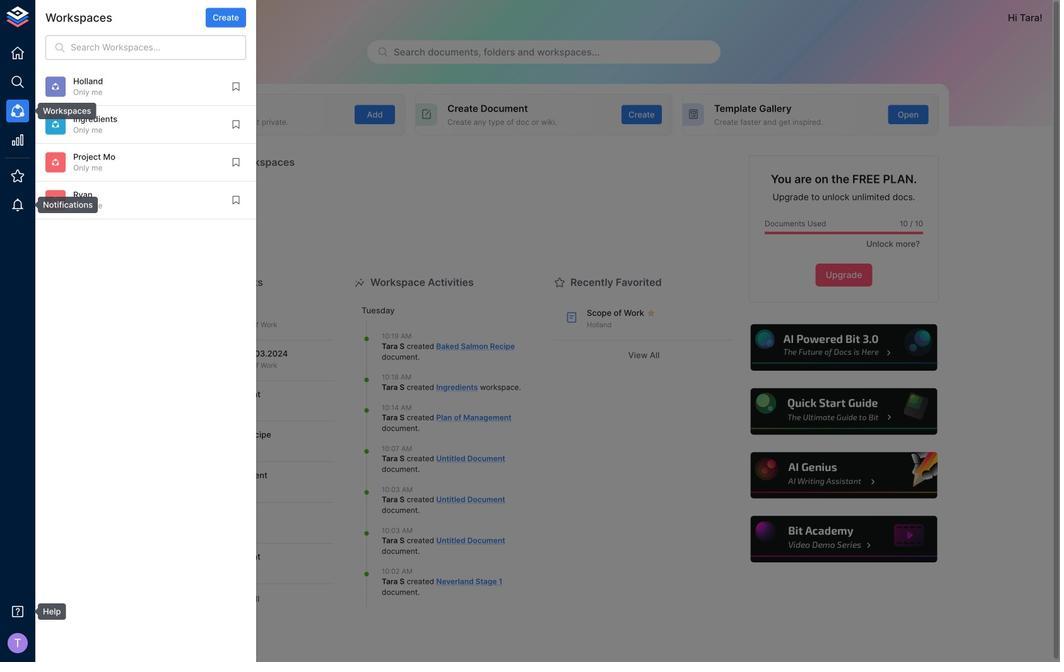 Task type: locate. For each thing, give the bounding box(es) containing it.
2 vertical spatial tooltip
[[29, 604, 66, 620]]

help image
[[749, 323, 939, 373], [749, 387, 939, 437], [749, 451, 939, 501], [749, 515, 939, 565]]

1 vertical spatial tooltip
[[29, 197, 98, 213]]

tooltip
[[29, 103, 96, 119], [29, 197, 98, 213], [29, 604, 66, 620]]

2 help image from the top
[[749, 387, 939, 437]]

3 tooltip from the top
[[29, 604, 66, 620]]

0 vertical spatial tooltip
[[29, 103, 96, 119]]

4 help image from the top
[[749, 515, 939, 565]]

Search Workspaces... text field
[[71, 35, 246, 60]]

1 bookmark image from the top
[[230, 81, 242, 92]]

bookmark image
[[230, 81, 242, 92], [230, 119, 242, 130], [230, 157, 242, 168], [230, 195, 242, 206]]

2 bookmark image from the top
[[230, 119, 242, 130]]



Task type: vqa. For each thing, say whether or not it's contained in the screenshot.
t
no



Task type: describe. For each thing, give the bounding box(es) containing it.
3 help image from the top
[[749, 451, 939, 501]]

1 tooltip from the top
[[29, 103, 96, 119]]

2 tooltip from the top
[[29, 197, 98, 213]]

3 bookmark image from the top
[[230, 157, 242, 168]]

4 bookmark image from the top
[[230, 195, 242, 206]]

1 help image from the top
[[749, 323, 939, 373]]



